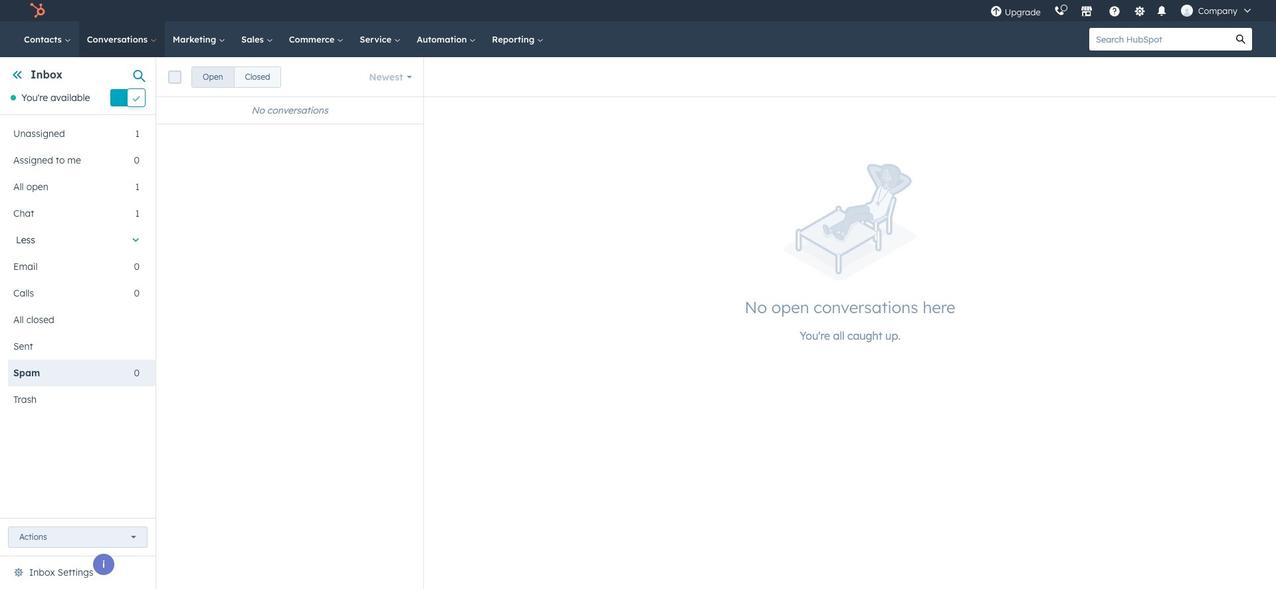Task type: describe. For each thing, give the bounding box(es) containing it.
marketplaces image
[[1081, 6, 1093, 18]]

you're available image
[[11, 95, 16, 101]]



Task type: locate. For each thing, give the bounding box(es) containing it.
menu
[[984, 0, 1261, 21]]

jacob simon image
[[1181, 5, 1193, 17]]

group
[[191, 66, 282, 87]]

Search HubSpot search field
[[1090, 28, 1230, 51]]

None button
[[191, 66, 234, 87], [234, 66, 282, 87], [191, 66, 234, 87], [234, 66, 282, 87]]

main content
[[156, 57, 1277, 589]]



Task type: vqa. For each thing, say whether or not it's contained in the screenshot.
Start a free 14-day trial
no



